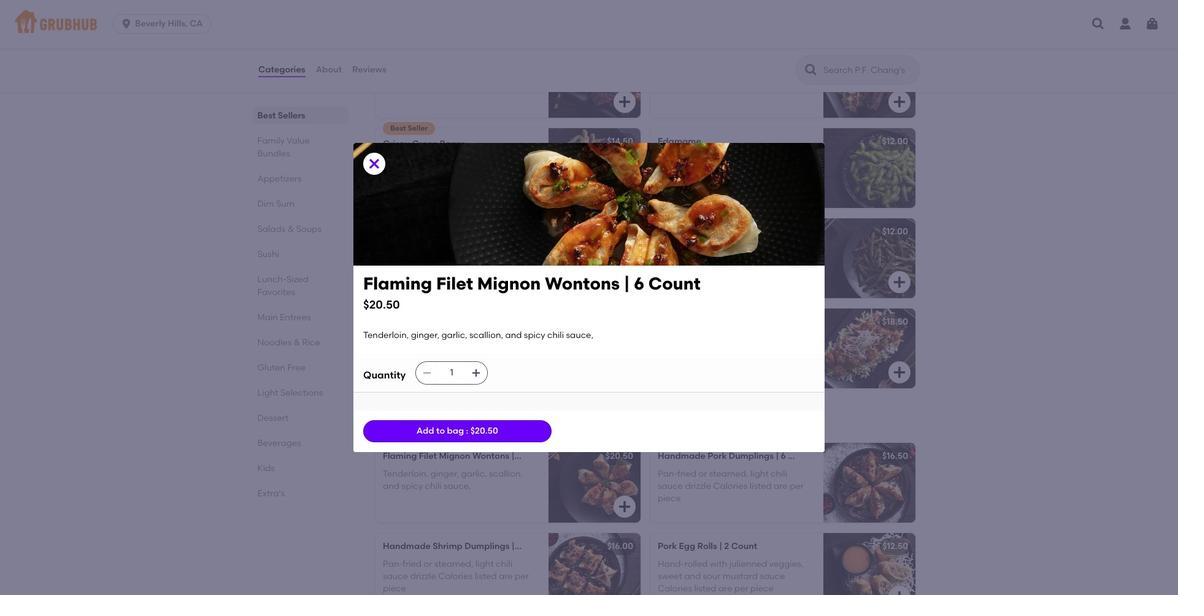 Task type: locate. For each thing, give the bounding box(es) containing it.
beverly
[[135, 18, 166, 29]]

slow-braised pork ribs wok-seared with a tangy asian barbecue sauce †
[[383, 64, 536, 86]]

pork for pork
[[714, 64, 733, 74]]

tenderloin, ginger, garlic, scallion, and spicy chili sauce, up kung
[[363, 330, 593, 340]]

pan- for handmade shrimp dumplings | 6 count
[[383, 559, 403, 569]]

sized
[[287, 274, 309, 285]]

1 vertical spatial battered,
[[699, 334, 738, 345]]

sauce inside tempura-battered, signature spicy dipping sauce †
[[417, 169, 442, 179]]

0 vertical spatial to
[[698, 154, 707, 164]]

and
[[505, 330, 522, 340], [383, 481, 399, 491], [684, 571, 701, 582]]

|
[[624, 273, 630, 294], [512, 451, 515, 462], [776, 451, 779, 462], [512, 541, 515, 552], [719, 541, 722, 552]]

ribs up dry
[[770, 46, 788, 57]]

quantity
[[363, 369, 406, 381]]

1 vertical spatial steamed,
[[434, 559, 473, 569]]

2 vertical spatial calories
[[658, 584, 692, 594]]

mustard
[[723, 571, 758, 582]]

1 horizontal spatial best
[[390, 124, 406, 133]]

filet for flaming filet mignon wontons | 6 count
[[419, 451, 437, 462]]

pork egg rolls | 2 count image
[[823, 533, 915, 595]]

slow- inside slow-braised pork ribs with dry rub five-spice seasoning †
[[658, 64, 681, 74]]

tempura calamari image
[[549, 219, 641, 298]]

2 vertical spatial and
[[684, 571, 701, 582]]

2 slow- from the left
[[658, 64, 681, 74]]

2 ribs from the left
[[770, 46, 788, 57]]

sauce inside slow-braised pork ribs wok-seared with a tangy asian barbecue sauce †
[[504, 76, 530, 86]]

0 horizontal spatial pan-
[[383, 559, 403, 569]]

svg image inside beverly hills, ca "button"
[[120, 18, 133, 30]]

tenderloin,
[[363, 330, 409, 340], [383, 469, 428, 479]]

light down handmade shrimp dumplings | 6 count
[[476, 559, 494, 569]]

aioli down crisp
[[383, 256, 400, 267]]

2 horizontal spatial listed
[[750, 481, 772, 491]]

1 horizontal spatial sum
[[402, 414, 430, 430]]

braised up spice at the top right
[[681, 64, 712, 74]]

0 horizontal spatial and
[[383, 481, 399, 491]]

seller
[[408, 124, 428, 133]]

1 $12.00 from the top
[[882, 136, 908, 147]]

flaming
[[363, 273, 432, 294], [383, 451, 417, 462]]

0 horizontal spatial pan-fried or steamed, light chili sauce drizzle     calories listed are per piece
[[383, 559, 529, 594]]

† right sriracha
[[713, 347, 718, 357]]

$19.00 left northern-
[[608, 46, 633, 57]]

svg image down kung
[[471, 368, 481, 378]]

green up the fiery red chili sauce, fresh garlic, sichuan preserves †
[[708, 227, 734, 237]]

light down handmade pork dumplings | 6 count
[[750, 469, 769, 479]]

are for handmade shrimp dumplings | 6 count
[[499, 571, 513, 582]]

sum left bag
[[402, 414, 430, 430]]

1 vertical spatial handmade
[[383, 541, 431, 552]]

1 vertical spatial fried
[[403, 559, 422, 569]]

handmade pork dumplings | 6 count
[[658, 451, 814, 462]]

0 vertical spatial flaming
[[363, 273, 432, 294]]

fried
[[678, 469, 696, 479], [403, 559, 422, 569]]

ginger, up peanuts,
[[411, 330, 439, 340]]

garlic,
[[766, 244, 792, 254], [441, 330, 467, 340], [461, 469, 487, 479]]

slow- for five-
[[658, 64, 681, 74]]

pork up asian
[[439, 64, 458, 74]]

best seller
[[390, 124, 428, 133]]

or down handmade shrimp dumplings | 6 count
[[424, 559, 432, 569]]

chili-garlic green beans image
[[823, 219, 915, 298]]

hills,
[[168, 18, 188, 29]]

per inside hand-rolled with julienned veggies, sweet and sour mustard sauce calories listed are per piece
[[734, 584, 748, 594]]

ribs
[[460, 64, 475, 74], [735, 64, 750, 74]]

1 horizontal spatial or
[[699, 469, 707, 479]]

dim up salads
[[258, 199, 274, 209]]

tempura- up sriracha
[[658, 334, 699, 345]]

0 vertical spatial light
[[750, 469, 769, 479]]

$19.00 for slow-braised pork ribs with dry rub five-spice seasoning †
[[882, 46, 908, 57]]

2 vertical spatial are
[[718, 584, 732, 594]]

$17.50
[[609, 227, 633, 237]]

† right 'salt'
[[675, 166, 679, 177]]

seared
[[497, 64, 526, 74]]

drizzle down shrimp
[[410, 571, 436, 582]]

listed down handmade shrimp dumplings | 6 count
[[475, 571, 497, 582]]

spicy down flaming filet mignon wontons | 6 count $20.50
[[524, 330, 545, 340]]

2 $12.00 from the top
[[882, 227, 908, 237]]

calories down sweet
[[658, 584, 692, 594]]

chili down flaming filet mignon wontons | 6 count $20.50
[[547, 330, 564, 340]]

main navigation navigation
[[0, 0, 1178, 48]]

pan-fried or steamed, light chili sauce drizzle     calories listed are per piece for pork
[[658, 469, 804, 504]]

sum
[[276, 199, 295, 209], [402, 414, 430, 430]]

count
[[648, 273, 701, 294], [524, 451, 550, 462], [788, 451, 814, 462], [524, 541, 550, 552], [731, 541, 757, 552]]

slow- inside slow-braised pork ribs wok-seared with a tangy asian barbecue sauce †
[[383, 64, 406, 74]]

1 vertical spatial light
[[476, 559, 494, 569]]

0 vertical spatial are
[[774, 481, 788, 491]]

or for shrimp
[[424, 559, 432, 569]]

garlic, down flaming filet mignon wontons | 6 count
[[461, 469, 487, 479]]

listed inside hand-rolled with julienned veggies, sweet and sour mustard sauce calories listed are per piece
[[694, 584, 716, 594]]

0 vertical spatial pan-fried or steamed, light chili sauce drizzle     calories listed are per piece
[[658, 469, 804, 504]]

per for handmade shrimp dumplings | 6 count
[[515, 571, 529, 582]]

0 vertical spatial dim
[[258, 199, 274, 209]]

braised inside slow-braised pork ribs wok-seared with a tangy asian barbecue sauce †
[[406, 64, 437, 74]]

$12.00 for fiery red chili sauce, fresh garlic, sichuan preserves †
[[882, 227, 908, 237]]

1 horizontal spatial pan-fried or steamed, light chili sauce drizzle     calories listed are per piece
[[658, 469, 804, 504]]

chili down charred
[[421, 347, 438, 357]]

1 vertical spatial mignon
[[439, 451, 470, 462]]

| for pork egg rolls | 2 count
[[719, 541, 722, 552]]

0 vertical spatial tenderloin,
[[363, 330, 409, 340]]

tenderloin, up peanuts,
[[363, 330, 409, 340]]

piece
[[658, 493, 681, 504], [383, 584, 406, 594], [750, 584, 774, 594]]

1 horizontal spatial beans
[[736, 227, 762, 237]]

steamed to order, tossed with kosher salt †
[[658, 154, 811, 177]]

svg image down $17.50
[[617, 275, 632, 290]]

listed for shrimp
[[475, 571, 497, 582]]

flaming down the add
[[383, 451, 417, 462]]

0 horizontal spatial wontons
[[472, 451, 510, 462]]

ginger, down flaming filet mignon wontons | 6 count
[[431, 469, 459, 479]]

dim sum
[[258, 199, 295, 209], [373, 414, 430, 430]]

ginger, inside tenderloin, ginger, garlic, scallion, and spicy chili sauce,
[[431, 469, 459, 479]]

0 vertical spatial battered,
[[424, 156, 463, 167]]

1 slow- from the left
[[383, 64, 406, 74]]

scallion, up pao
[[469, 330, 503, 340]]

2 pork from the left
[[714, 64, 733, 74]]

1 horizontal spatial $19.00
[[882, 46, 908, 57]]

svg image for slow-braised pork ribs wok-seared with a tangy asian barbecue sauce †
[[617, 95, 632, 109]]

0 vertical spatial dipping
[[383, 169, 415, 179]]

0 vertical spatial handmade
[[658, 451, 706, 462]]

1 vertical spatial aioli
[[694, 347, 711, 357]]

1 horizontal spatial ribs
[[735, 64, 750, 74]]

listed down handmade pork dumplings | 6 count
[[750, 481, 772, 491]]

calories for shrimp
[[438, 571, 473, 582]]

ginger,
[[411, 330, 439, 340], [431, 469, 459, 479]]

1 spare from the left
[[425, 46, 450, 57]]

handmade
[[658, 451, 706, 462], [383, 541, 431, 552]]

tenderloin, ginger, garlic, scallion, and spicy chili sauce, down flaming filet mignon wontons | 6 count
[[383, 469, 523, 491]]

fried for pork
[[678, 469, 696, 479]]

0 vertical spatial beans
[[440, 139, 466, 149]]

handmade shrimp dumplings | 6 count
[[383, 541, 550, 552]]

to for steamed
[[698, 154, 707, 164]]

1 vertical spatial wontons
[[472, 451, 510, 462]]

† down peanuts,
[[383, 359, 387, 370]]

battered, inside tempura-battered, signature spicy dipping sauce †
[[424, 156, 463, 167]]

aioli inside crisp calamari, hunan salt, wasabi aioli dipping sauce †
[[383, 256, 400, 267]]

| for handmade pork dumplings | 6 count
[[776, 451, 779, 462]]

mignon for flaming filet mignon wontons | 6 count $20.50
[[477, 273, 541, 294]]

beverly hills, ca
[[135, 18, 203, 29]]

a inside slow-braised pork ribs wok-seared with a tangy asian barbecue sauce †
[[402, 76, 408, 86]]

2 vertical spatial per
[[734, 584, 748, 594]]

piece for handmade shrimp dumplings | 6 count
[[383, 584, 406, 594]]

2 vertical spatial $20.50
[[605, 451, 633, 462]]

1 vertical spatial best
[[390, 124, 406, 133]]

0 horizontal spatial ribs
[[460, 64, 475, 74]]

0 vertical spatial tenderloin, ginger, garlic, scallion, and spicy chili sauce,
[[363, 330, 593, 340]]

1 ribs from the left
[[460, 64, 475, 74]]

pan-fried or steamed, light chili sauce drizzle     calories listed are per piece down handmade pork dumplings | 6 count
[[658, 469, 804, 504]]

pork inside slow-braised pork ribs wok-seared with a tangy asian barbecue sauce †
[[439, 64, 458, 74]]

tossed inside 'tempura-battered, tossed with a sriracha aioli †'
[[740, 334, 767, 345]]

kung pao brussels sprouts image
[[549, 309, 641, 389]]

$20.50 inside flaming filet mignon wontons | 6 count $20.50
[[363, 297, 400, 311]]

flaming down crisp
[[363, 273, 432, 294]]

† right "seasoning"
[[745, 76, 749, 86]]

handmade pork dumplings | 6 count image
[[823, 443, 915, 523]]

crispy green beans image
[[549, 128, 641, 208]]

ribs inside slow-braised pork ribs wok-seared with a tangy asian barbecue sauce †
[[460, 64, 475, 74]]

ribs up the barbecue on the left
[[460, 64, 475, 74]]

beverly hills, ca button
[[112, 14, 216, 34]]

to inside steamed to order, tossed with kosher salt †
[[698, 154, 707, 164]]

tenderloin, down the add
[[383, 469, 428, 479]]

0 horizontal spatial spare
[[425, 46, 450, 57]]

best up crispy
[[390, 124, 406, 133]]

flaming inside flaming filet mignon wontons | 6 count $20.50
[[363, 273, 432, 294]]

$12.00 for steamed to order, tossed with kosher salt †
[[882, 136, 908, 147]]

tempura- inside 'tempura-battered, tossed with a sriracha aioli †'
[[658, 334, 699, 345]]

0 vertical spatial and
[[505, 330, 522, 340]]

pork for spare
[[439, 64, 458, 74]]

2 ribs from the left
[[735, 64, 750, 74]]

chili down handmade pork dumplings | 6 count
[[771, 469, 787, 479]]

drizzle
[[685, 481, 711, 491], [410, 571, 436, 582]]

rice
[[303, 337, 321, 348]]

chili up preserves
[[696, 244, 712, 254]]

1 $19.00 from the left
[[608, 46, 633, 57]]

1 horizontal spatial piece
[[658, 493, 681, 504]]

spare up asian
[[425, 46, 450, 57]]

1 horizontal spatial aioli
[[694, 347, 711, 357]]

ribs up slow-braised pork ribs wok-seared with a tangy asian barbecue sauce †
[[452, 46, 470, 57]]

0 vertical spatial filet
[[436, 273, 473, 294]]

to left bag
[[436, 426, 445, 436]]

steamed, down handmade pork dumplings | 6 count
[[709, 469, 748, 479]]

sauce inside hand-rolled with julienned veggies, sweet and sour mustard sauce calories listed are per piece
[[760, 571, 785, 582]]

0 vertical spatial tossed
[[735, 154, 762, 164]]

1 horizontal spatial spare
[[743, 46, 768, 57]]

steamed, for shrimp
[[434, 559, 473, 569]]

svg image
[[1091, 17, 1106, 31], [1145, 17, 1160, 31], [120, 18, 133, 30], [892, 95, 907, 109], [367, 156, 382, 171], [617, 185, 632, 200], [892, 275, 907, 290], [892, 365, 907, 380], [892, 590, 907, 595]]

selections
[[281, 388, 323, 398]]

1 vertical spatial $12.00
[[882, 227, 908, 237]]

spare up slow-braised pork ribs with dry rub five-spice seasoning †
[[743, 46, 768, 57]]

0 horizontal spatial $20.50
[[363, 297, 400, 311]]

crispy
[[383, 139, 410, 149]]

spice
[[676, 76, 698, 86]]

0 vertical spatial listed
[[750, 481, 772, 491]]

&
[[288, 224, 294, 234], [294, 337, 300, 348]]

† down "hunan"
[[463, 256, 468, 267]]

edamame
[[658, 136, 701, 147]]

ribs
[[452, 46, 470, 57], [770, 46, 788, 57]]

wontons for flaming filet mignon wontons | 6 count $20.50
[[545, 273, 620, 294]]

calories down shrimp
[[438, 571, 473, 582]]

2 vertical spatial sauce,
[[444, 481, 471, 491]]

braised up tangy
[[406, 64, 437, 74]]

sriracha
[[658, 347, 692, 357]]

filet for flaming filet mignon wontons | 6 count $20.50
[[436, 273, 473, 294]]

0 vertical spatial pan-
[[658, 469, 678, 479]]

wok-charred brussels sprouts, peanuts, chili pods, kung pao sauce †
[[383, 334, 532, 370]]

or down handmade pork dumplings | 6 count
[[699, 469, 707, 479]]

kosher
[[784, 154, 811, 164]]

0 vertical spatial sum
[[276, 199, 295, 209]]

aioli right sriracha
[[694, 347, 711, 357]]

dipping down calamari,
[[402, 256, 434, 267]]

beans up 'fresh'
[[736, 227, 762, 237]]

add to bag : $20.50
[[416, 426, 498, 436]]

mignon inside flaming filet mignon wontons | 6 count $20.50
[[477, 273, 541, 294]]

1 horizontal spatial battered,
[[699, 334, 738, 345]]

garlic, up pods,
[[441, 330, 467, 340]]

extra's
[[258, 488, 285, 499]]

drizzle for shrimp
[[410, 571, 436, 582]]

are for handmade pork dumplings | 6 count
[[774, 481, 788, 491]]

1 horizontal spatial pork
[[714, 64, 733, 74]]

1 vertical spatial to
[[436, 426, 445, 436]]

sum up salads & soups
[[276, 199, 295, 209]]

best left sellers
[[258, 110, 276, 121]]

tempura- inside tempura-battered, signature spicy dipping sauce †
[[383, 156, 424, 167]]

ribs up "seasoning"
[[735, 64, 750, 74]]

1 horizontal spatial per
[[734, 584, 748, 594]]

1 horizontal spatial dim sum
[[373, 414, 430, 430]]

count inside flaming filet mignon wontons | 6 count $20.50
[[648, 273, 701, 294]]

0 vertical spatial sauce,
[[714, 244, 742, 254]]

garlic, right 'fresh'
[[766, 244, 792, 254]]

1 horizontal spatial sauce,
[[566, 330, 593, 340]]

are down handmade shrimp dumplings | 6 count
[[499, 571, 513, 582]]

1 vertical spatial flaming
[[383, 451, 417, 462]]

scallion, down flaming filet mignon wontons | 6 count
[[489, 469, 523, 479]]

0 vertical spatial calories
[[713, 481, 748, 491]]

† down crispy green beans
[[444, 169, 448, 179]]

salt
[[658, 166, 673, 177]]

are down handmade pork dumplings | 6 count
[[774, 481, 788, 491]]

0 vertical spatial &
[[288, 224, 294, 234]]

peanuts,
[[383, 347, 419, 357]]

& left rice
[[294, 337, 300, 348]]

dim sum down the appetizers
[[258, 199, 295, 209]]

with inside steamed to order, tossed with kosher salt †
[[764, 154, 782, 164]]

1 ribs from the left
[[452, 46, 470, 57]]

† right the barbecue on the left
[[532, 76, 536, 86]]

sour
[[703, 571, 721, 582]]

beverages
[[258, 438, 301, 449]]

are down sour
[[718, 584, 732, 594]]

calories inside hand-rolled with julienned veggies, sweet and sour mustard sauce calories listed are per piece
[[658, 584, 692, 594]]

wasabi
[[497, 244, 527, 254]]

0 horizontal spatial beans
[[440, 139, 466, 149]]

braised
[[406, 64, 437, 74], [681, 64, 712, 74]]

spicy right signature
[[506, 156, 528, 167]]

svg image up $14.50
[[617, 95, 632, 109]]

dipping down crispy
[[383, 169, 415, 179]]

0 vertical spatial best
[[258, 110, 276, 121]]

filet inside flaming filet mignon wontons | 6 count $20.50
[[436, 273, 473, 294]]

chili inside "wok-charred brussels sprouts, peanuts, chili pods, kung pao sauce †"
[[421, 347, 438, 357]]

with inside slow-braised pork ribs wok-seared with a tangy asian barbecue sauce †
[[383, 76, 400, 86]]

1 braised from the left
[[406, 64, 437, 74]]

sushi
[[258, 249, 279, 260]]

brussels
[[440, 334, 473, 345]]

tempura-battered, tossed with a sriracha aioli †
[[658, 334, 795, 357]]

spicy down the add
[[401, 481, 423, 491]]

1 vertical spatial ginger,
[[431, 469, 459, 479]]

† inside "wok-charred brussels sprouts, peanuts, chili pods, kung pao sauce †"
[[383, 359, 387, 370]]

† inside 'tempura-battered, tossed with a sriracha aioli †'
[[713, 347, 718, 357]]

0 vertical spatial spicy
[[506, 156, 528, 167]]

wontons inside flaming filet mignon wontons | 6 count $20.50
[[545, 273, 620, 294]]

svg image up the $16.00
[[617, 500, 632, 514]]

mignon down the wasabi
[[477, 273, 541, 294]]

slow- up five-
[[658, 64, 681, 74]]

slow- down bbq on the top of page
[[383, 64, 406, 74]]

0 vertical spatial garlic,
[[766, 244, 792, 254]]

0 horizontal spatial are
[[499, 571, 513, 582]]

1 horizontal spatial pan-
[[658, 469, 678, 479]]

listed down sour
[[694, 584, 716, 594]]

salt,
[[477, 244, 495, 254]]

entrees
[[280, 312, 311, 323]]

dim left the add
[[373, 414, 399, 430]]

fried down handmade pork dumplings | 6 count
[[678, 469, 696, 479]]

scallion, inside tenderloin, ginger, garlic, scallion, and spicy chili sauce,
[[489, 469, 523, 479]]

† inside crisp calamari, hunan salt, wasabi aioli dipping sauce †
[[463, 256, 468, 267]]

0 vertical spatial $20.50
[[363, 297, 400, 311]]

slow- for a
[[383, 64, 406, 74]]

1 horizontal spatial to
[[698, 154, 707, 164]]

0 vertical spatial a
[[402, 76, 408, 86]]

1 horizontal spatial a
[[789, 334, 795, 345]]

2 vertical spatial listed
[[694, 584, 716, 594]]

beans up tempura-battered, signature spicy dipping sauce †
[[440, 139, 466, 149]]

fried down handmade shrimp dumplings | 6 count
[[403, 559, 422, 569]]

0 horizontal spatial listed
[[475, 571, 497, 582]]

light selections
[[258, 388, 323, 398]]

tempura- down crispy
[[383, 156, 424, 167]]

0 horizontal spatial light
[[476, 559, 494, 569]]

0 horizontal spatial or
[[424, 559, 432, 569]]

pork inside slow-braised pork ribs with dry rub five-spice seasoning †
[[714, 64, 733, 74]]

sellers
[[278, 110, 306, 121]]

1 pork from the left
[[439, 64, 458, 74]]

to left order,
[[698, 154, 707, 164]]

0 horizontal spatial a
[[402, 76, 408, 86]]

sauce, inside the fiery red chili sauce, fresh garlic, sichuan preserves †
[[714, 244, 742, 254]]

steamed, down shrimp
[[434, 559, 473, 569]]

chili down flaming filet mignon wontons | 6 count
[[425, 481, 442, 491]]

green down seller
[[412, 139, 438, 149]]

svg image
[[617, 95, 632, 109], [617, 275, 632, 290], [422, 368, 432, 378], [471, 368, 481, 378], [617, 500, 632, 514]]

$19.00 for slow-braised pork ribs wok-seared with a tangy asian barbecue sauce †
[[608, 46, 633, 57]]

pork up "seasoning"
[[714, 64, 733, 74]]

1 horizontal spatial wontons
[[545, 273, 620, 294]]

0 horizontal spatial slow-
[[383, 64, 406, 74]]

0 horizontal spatial handmade
[[383, 541, 431, 552]]

2 braised from the left
[[681, 64, 712, 74]]

filet down the add
[[419, 451, 437, 462]]

appetizers
[[258, 174, 302, 184]]

chili down handmade shrimp dumplings | 6 count
[[496, 559, 512, 569]]

1 vertical spatial dim
[[373, 414, 399, 430]]

sauce inside "wok-charred brussels sprouts, peanuts, chili pods, kung pao sauce †"
[[507, 347, 532, 357]]

calories
[[713, 481, 748, 491], [438, 571, 473, 582], [658, 584, 692, 594]]

6
[[634, 273, 644, 294], [517, 451, 522, 462], [781, 451, 786, 462], [517, 541, 522, 552]]

1 horizontal spatial and
[[505, 330, 522, 340]]

1 vertical spatial dumplings
[[465, 541, 510, 552]]

0 horizontal spatial drizzle
[[410, 571, 436, 582]]

calories down handmade pork dumplings | 6 count
[[713, 481, 748, 491]]

listed
[[750, 481, 772, 491], [475, 571, 497, 582], [694, 584, 716, 594]]

pan-fried or steamed, light chili sauce drizzle     calories listed are per piece
[[658, 469, 804, 504], [383, 559, 529, 594]]

braised inside slow-braised pork ribs with dry rub five-spice seasoning †
[[681, 64, 712, 74]]

† inside tempura-battered, signature spicy dipping sauce †
[[444, 169, 448, 179]]

filet down crisp calamari, hunan salt, wasabi aioli dipping sauce †
[[436, 273, 473, 294]]

wontons
[[545, 273, 620, 294], [472, 451, 510, 462]]

pork
[[404, 46, 423, 57], [722, 46, 741, 57], [708, 451, 727, 462], [658, 541, 677, 552]]

1 vertical spatial drizzle
[[410, 571, 436, 582]]

2 $19.00 from the left
[[882, 46, 908, 57]]

0 horizontal spatial dumplings
[[465, 541, 510, 552]]

† right preserves
[[736, 256, 740, 267]]

dim sum down quantity
[[373, 414, 430, 430]]

0 horizontal spatial battered,
[[424, 156, 463, 167]]

battered,
[[424, 156, 463, 167], [699, 334, 738, 345]]

0 horizontal spatial calories
[[438, 571, 473, 582]]

drizzle down handmade pork dumplings | 6 count
[[685, 481, 711, 491]]

0 horizontal spatial sauce,
[[444, 481, 471, 491]]

battered, inside 'tempura-battered, tossed with a sriracha aioli †'
[[699, 334, 738, 345]]

flaming filet mignon wontons | 6 count image
[[549, 443, 641, 523]]

kung
[[465, 347, 486, 357]]

tempura-battered, signature spicy dipping sauce †
[[383, 156, 528, 179]]

$19.00 up the search p.f. chang's search field
[[882, 46, 908, 57]]

pan-fried or steamed, light chili sauce drizzle     calories listed are per piece down shrimp
[[383, 559, 529, 594]]

spicy
[[506, 156, 528, 167], [524, 330, 545, 340], [401, 481, 423, 491]]

& left soups
[[288, 224, 294, 234]]

ribs inside slow-braised pork ribs with dry rub five-spice seasoning †
[[735, 64, 750, 74]]

0 horizontal spatial mignon
[[439, 451, 470, 462]]

pan-
[[658, 469, 678, 479], [383, 559, 403, 569]]

charred
[[404, 334, 438, 345]]

$12.00
[[882, 136, 908, 147], [882, 227, 908, 237]]

braised for tangy
[[406, 64, 437, 74]]

to for add
[[436, 426, 445, 436]]

count for handmade pork dumplings | 6 count
[[788, 451, 814, 462]]

tempura-
[[383, 156, 424, 167], [658, 334, 699, 345]]

pan-fried or steamed, light chili sauce drizzle     calories listed are per piece for shrimp
[[383, 559, 529, 594]]

0 horizontal spatial piece
[[383, 584, 406, 594]]

1 vertical spatial $20.50
[[470, 426, 498, 436]]

mignon down bag
[[439, 451, 470, 462]]

pan- for handmade pork dumplings | 6 count
[[658, 469, 678, 479]]

wok-charred brussels sprouts, peanuts, chili pods, kung pao sauce † button
[[376, 309, 641, 389]]

0 horizontal spatial $19.00
[[608, 46, 633, 57]]

pork
[[439, 64, 458, 74], [714, 64, 733, 74]]

hunan
[[449, 244, 475, 254]]

per
[[790, 481, 804, 491], [515, 571, 529, 582], [734, 584, 748, 594]]



Task type: vqa. For each thing, say whether or not it's contained in the screenshot.
the right 'Delivery'
no



Task type: describe. For each thing, give the bounding box(es) containing it.
braised for spice
[[681, 64, 712, 74]]

best for best sellers
[[258, 110, 276, 121]]

with inside hand-rolled with julienned veggies, sweet and sour mustard sauce calories listed are per piece
[[710, 559, 727, 569]]

chili inside tenderloin, ginger, garlic, scallion, and spicy chili sauce,
[[425, 481, 442, 491]]

best for best seller
[[390, 124, 406, 133]]

| for handmade shrimp dumplings | 6 count
[[512, 541, 515, 552]]

categories button
[[258, 48, 306, 92]]

flaming for flaming filet mignon wontons | 6 count
[[383, 451, 417, 462]]

† inside steamed to order, tossed with kosher salt †
[[675, 166, 679, 177]]

dipping inside crisp calamari, hunan salt, wasabi aioli dipping sauce †
[[402, 256, 434, 267]]

signature
[[465, 156, 504, 167]]

rolled
[[684, 559, 708, 569]]

1 vertical spatial sum
[[402, 414, 430, 430]]

& for soups
[[288, 224, 294, 234]]

julienned
[[729, 559, 767, 569]]

calamari
[[422, 227, 462, 237]]

edamame image
[[823, 128, 915, 208]]

$18.50
[[882, 317, 908, 327]]

$16.50
[[882, 451, 908, 462]]

calamari,
[[407, 244, 447, 254]]

asian
[[436, 76, 460, 86]]

sichuan
[[658, 256, 691, 267]]

2
[[724, 541, 729, 552]]

pork egg rolls | 2 count
[[658, 541, 757, 552]]

bbq pork spare ribs image
[[549, 38, 641, 118]]

value
[[287, 136, 310, 146]]

| inside flaming filet mignon wontons | 6 count $20.50
[[624, 273, 630, 294]]

6 inside flaming filet mignon wontons | 6 count $20.50
[[634, 273, 644, 294]]

1 horizontal spatial dim
[[373, 414, 399, 430]]

rub
[[787, 64, 801, 74]]

flaming for flaming filet mignon wontons | 6 count $20.50
[[363, 273, 432, 294]]

handmade for handmade pork dumplings | 6 count
[[658, 451, 706, 462]]

with inside slow-braised pork ribs with dry rub five-spice seasoning †
[[752, 64, 769, 74]]

tempura calamari
[[383, 227, 462, 237]]

about
[[316, 64, 342, 75]]

lunch-
[[258, 274, 287, 285]]

piece inside hand-rolled with julienned veggies, sweet and sour mustard sauce calories listed are per piece
[[750, 584, 774, 594]]

count for pork egg rolls | 2 count
[[731, 541, 757, 552]]

dessert
[[258, 413, 289, 423]]

bbq
[[383, 46, 401, 57]]

flaming filet mignon wontons | 6 count $20.50
[[363, 273, 701, 311]]

dipping inside tempura-battered, signature spicy dipping sauce †
[[383, 169, 415, 179]]

handmade for handmade shrimp dumplings | 6 count
[[383, 541, 431, 552]]

a inside 'tempura-battered, tossed with a sriracha aioli †'
[[789, 334, 795, 345]]

pods,
[[440, 347, 463, 357]]

svg image left input item quantity number field on the left bottom of the page
[[422, 368, 432, 378]]

:
[[466, 426, 468, 436]]

2 spare from the left
[[743, 46, 768, 57]]

1 vertical spatial tenderloin,
[[383, 469, 428, 479]]

svg image for crisp calamari, hunan salt, wasabi aioli dipping sauce †
[[617, 275, 632, 290]]

tossed inside steamed to order, tossed with kosher salt †
[[735, 154, 762, 164]]

ribs for barbecue
[[460, 64, 475, 74]]

Search P.F. Chang's search field
[[822, 64, 916, 76]]

drizzle for pork
[[685, 481, 711, 491]]

best sellers
[[258, 110, 306, 121]]

about button
[[315, 48, 342, 92]]

fresh
[[744, 244, 764, 254]]

bundles
[[258, 148, 291, 159]]

battered, for aioli
[[699, 334, 738, 345]]

listed for pork
[[750, 481, 772, 491]]

noodles
[[258, 337, 292, 348]]

steamed, for pork
[[709, 469, 748, 479]]

dumplings for shrimp
[[465, 541, 510, 552]]

family value bundles
[[258, 136, 310, 159]]

search icon image
[[804, 63, 819, 77]]

salads & soups
[[258, 224, 322, 234]]

crisp calamari, hunan salt, wasabi aioli dipping sauce †
[[383, 244, 527, 267]]

free
[[288, 363, 306, 373]]

$16.00
[[607, 541, 633, 552]]

northern-style pork spare ribs image
[[823, 38, 915, 118]]

tempura
[[383, 227, 420, 237]]

northern-style pork spare ribs
[[658, 46, 788, 57]]

dumplings for pork
[[729, 451, 774, 462]]

steamed
[[658, 154, 696, 164]]

svg image for tenderloin, ginger, garlic, scallion, and spicy chili sauce,
[[617, 500, 632, 514]]

bbq pork spare ribs
[[383, 46, 470, 57]]

† inside the fiery red chili sauce, fresh garlic, sichuan preserves †
[[736, 256, 740, 267]]

hand-rolled with julienned veggies, sweet and sour mustard sauce calories listed are per piece
[[658, 559, 803, 594]]

sprouts,
[[475, 334, 508, 345]]

seasoning
[[700, 76, 743, 86]]

Input item quantity number field
[[438, 362, 465, 384]]

chili-garlic green beans
[[658, 227, 762, 237]]

tangy
[[410, 76, 434, 86]]

mignon for flaming filet mignon wontons | 6 count
[[439, 451, 470, 462]]

soups
[[296, 224, 322, 234]]

† inside slow-braised pork ribs wok-seared with a tangy asian barbecue sauce †
[[532, 76, 536, 86]]

† inside slow-braised pork ribs with dry rub five-spice seasoning †
[[745, 76, 749, 86]]

sauce, inside tenderloin, ginger, garlic, scallion, and spicy chili sauce,
[[444, 481, 471, 491]]

order,
[[709, 154, 733, 164]]

are inside hand-rolled with julienned veggies, sweet and sour mustard sauce calories listed are per piece
[[718, 584, 732, 594]]

2 vertical spatial garlic,
[[461, 469, 487, 479]]

battered, for †
[[424, 156, 463, 167]]

1 vertical spatial spicy
[[524, 330, 545, 340]]

family
[[258, 136, 285, 146]]

count for handmade shrimp dumplings | 6 count
[[524, 541, 550, 552]]

0 horizontal spatial dim
[[258, 199, 274, 209]]

garlic, inside the fiery red chili sauce, fresh garlic, sichuan preserves †
[[766, 244, 792, 254]]

2 horizontal spatial $20.50
[[605, 451, 633, 462]]

dry
[[772, 64, 785, 74]]

fiery red chili sauce, fresh garlic, sichuan preserves †
[[658, 244, 792, 267]]

noodles & rice
[[258, 337, 321, 348]]

and inside hand-rolled with julienned veggies, sweet and sour mustard sauce calories listed are per piece
[[684, 571, 701, 582]]

1 vertical spatial green
[[708, 227, 734, 237]]

chili-
[[658, 227, 680, 237]]

0 horizontal spatial dim sum
[[258, 199, 295, 209]]

& for rice
[[294, 337, 300, 348]]

ca
[[190, 18, 203, 29]]

0 vertical spatial ginger,
[[411, 330, 439, 340]]

reviews button
[[352, 48, 387, 92]]

light for shrimp
[[476, 559, 494, 569]]

with inside 'tempura-battered, tossed with a sriracha aioli †'
[[769, 334, 787, 345]]

shrimp
[[433, 541, 463, 552]]

wontons for flaming filet mignon wontons | 6 count
[[472, 451, 510, 462]]

aioli inside 'tempura-battered, tossed with a sriracha aioli †'
[[694, 347, 711, 357]]

$12.50
[[882, 541, 908, 552]]

fried for shrimp
[[403, 559, 422, 569]]

hand-
[[658, 559, 684, 569]]

tempura- for sauce
[[383, 156, 424, 167]]

handmade shrimp dumplings | 6 count image
[[549, 533, 641, 595]]

bag
[[447, 426, 464, 436]]

red
[[680, 244, 693, 254]]

2 vertical spatial spicy
[[401, 481, 423, 491]]

dynamite shrimp image
[[823, 309, 915, 389]]

ribs for †
[[735, 64, 750, 74]]

spicy inside tempura-battered, signature spicy dipping sauce †
[[506, 156, 528, 167]]

categories
[[258, 64, 305, 75]]

flaming filet mignon wontons | 6 count
[[383, 451, 550, 462]]

five-
[[658, 76, 676, 86]]

1 vertical spatial tenderloin, ginger, garlic, scallion, and spicy chili sauce,
[[383, 469, 523, 491]]

light for pork
[[750, 469, 769, 479]]

main
[[258, 312, 278, 323]]

garlic
[[680, 227, 706, 237]]

northern-
[[658, 46, 699, 57]]

light
[[258, 388, 279, 398]]

lunch-sized favorites
[[258, 274, 309, 298]]

pao
[[489, 347, 505, 357]]

1 vertical spatial garlic,
[[441, 330, 467, 340]]

sweet
[[658, 571, 682, 582]]

calories for pork
[[713, 481, 748, 491]]

wok-
[[477, 64, 497, 74]]

reviews
[[352, 64, 386, 75]]

0 horizontal spatial sum
[[276, 199, 295, 209]]

0 vertical spatial scallion,
[[469, 330, 503, 340]]

egg
[[679, 541, 695, 552]]

per for handmade pork dumplings | 6 count
[[790, 481, 804, 491]]

sauce inside crisp calamari, hunan salt, wasabi aioli dipping sauce †
[[436, 256, 461, 267]]

main entrees
[[258, 312, 311, 323]]

crispy green beans
[[383, 139, 466, 149]]

favorites
[[258, 287, 295, 298]]

chili inside the fiery red chili sauce, fresh garlic, sichuan preserves †
[[696, 244, 712, 254]]

or for pork
[[699, 469, 707, 479]]

0 horizontal spatial green
[[412, 139, 438, 149]]

piece for handmade pork dumplings | 6 count
[[658, 493, 681, 504]]

tempura- for sriracha
[[658, 334, 699, 345]]

slow-braised pork ribs with dry rub five-spice seasoning †
[[658, 64, 801, 86]]

preserves
[[694, 256, 734, 267]]



